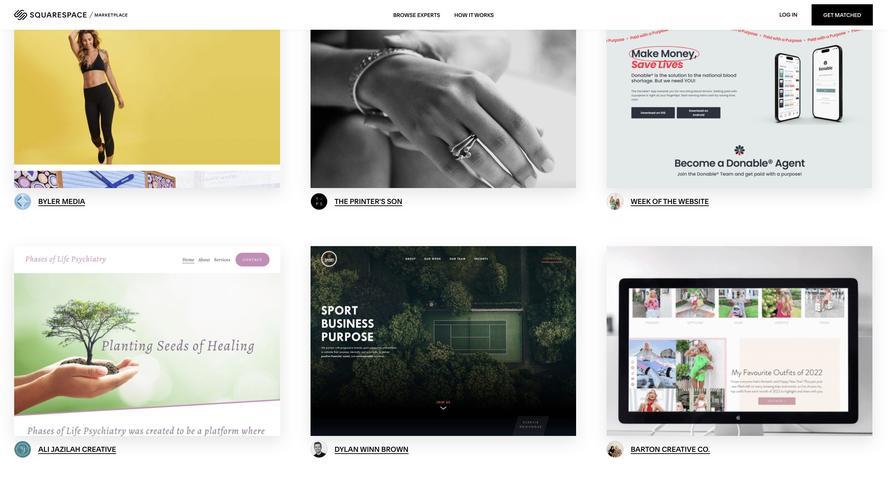 Task type: locate. For each thing, give the bounding box(es) containing it.
browse experts
[[393, 12, 440, 18]]

2 creative from the left
[[662, 445, 696, 454]]

get matched link
[[812, 4, 873, 26]]

designer portfolio image image left week
[[607, 193, 624, 210]]

designer portfolio image image left ali
[[14, 441, 31, 458]]

designer portfolio image image for the printer's son
[[311, 193, 328, 210]]

log in
[[780, 11, 798, 18]]

designer portfolio image image left 'dylan'
[[311, 441, 328, 458]]

designer portfolio image image for barton creative co.
[[607, 441, 624, 458]]

barton creative co. link
[[631, 445, 710, 454]]

creative right jazilah on the bottom
[[82, 445, 116, 454]]

designer portfolio image image for byler media
[[14, 193, 31, 210]]

byler
[[38, 197, 60, 206]]

designer portfolio image image for ali jazilah creative
[[14, 441, 31, 458]]

in
[[792, 11, 798, 18]]

week of the website link
[[631, 197, 709, 206]]

ali
[[38, 445, 49, 454]]

get
[[824, 12, 834, 18]]

week of the website
[[631, 197, 709, 206]]

co.
[[698, 445, 710, 454]]

the printer's son
[[335, 197, 403, 206]]

0 horizontal spatial creative
[[82, 445, 116, 454]]

creative left co.
[[662, 445, 696, 454]]

designer portfolio image image left the
[[311, 193, 328, 210]]

byler media
[[38, 197, 85, 206]]

creative
[[82, 445, 116, 454], [662, 445, 696, 454]]

dylan winn brown link
[[335, 445, 409, 454]]

log
[[780, 11, 791, 18]]

printer's
[[350, 197, 385, 206]]

experts
[[417, 12, 440, 18]]

designer portfolio image image left byler
[[14, 193, 31, 210]]

how
[[455, 12, 468, 18]]

1 creative from the left
[[82, 445, 116, 454]]

media
[[62, 197, 85, 206]]

designer portfolio image image left barton
[[607, 441, 624, 458]]

designer portfolio image image
[[14, 193, 31, 210], [311, 193, 328, 210], [607, 193, 624, 210], [14, 441, 31, 458], [311, 441, 328, 458], [607, 441, 624, 458]]

works
[[475, 12, 494, 18]]

it
[[469, 12, 473, 18]]

winn
[[360, 445, 380, 454]]

ali jazilah creative link
[[38, 445, 116, 454]]

1 horizontal spatial creative
[[662, 445, 696, 454]]

ali jazilah creative
[[38, 445, 116, 454]]



Task type: describe. For each thing, give the bounding box(es) containing it.
the
[[664, 197, 677, 206]]

log in link
[[780, 11, 798, 18]]

byler media link
[[38, 197, 85, 206]]

how it works link
[[455, 4, 494, 26]]

matched
[[835, 12, 862, 18]]

browse
[[393, 12, 416, 18]]

browse experts link
[[393, 4, 440, 26]]

son
[[387, 197, 403, 206]]

week
[[631, 197, 651, 206]]

squarespace marketplace image
[[14, 10, 128, 20]]

the
[[335, 197, 348, 206]]

dylan
[[335, 445, 359, 454]]

the printer's son link
[[335, 197, 403, 206]]

website
[[679, 197, 709, 206]]

designer portfolio image image for week of the website
[[607, 193, 624, 210]]

of
[[653, 197, 662, 206]]

barton creative co.
[[631, 445, 710, 454]]

dylan winn brown
[[335, 445, 409, 454]]

designer portfolio image image for dylan winn brown
[[311, 441, 328, 458]]

brown
[[382, 445, 409, 454]]

jazilah
[[51, 445, 80, 454]]

get matched
[[824, 12, 862, 18]]

barton
[[631, 445, 660, 454]]

how it works
[[455, 12, 494, 18]]



Task type: vqa. For each thing, say whether or not it's contained in the screenshot.
The
yes



